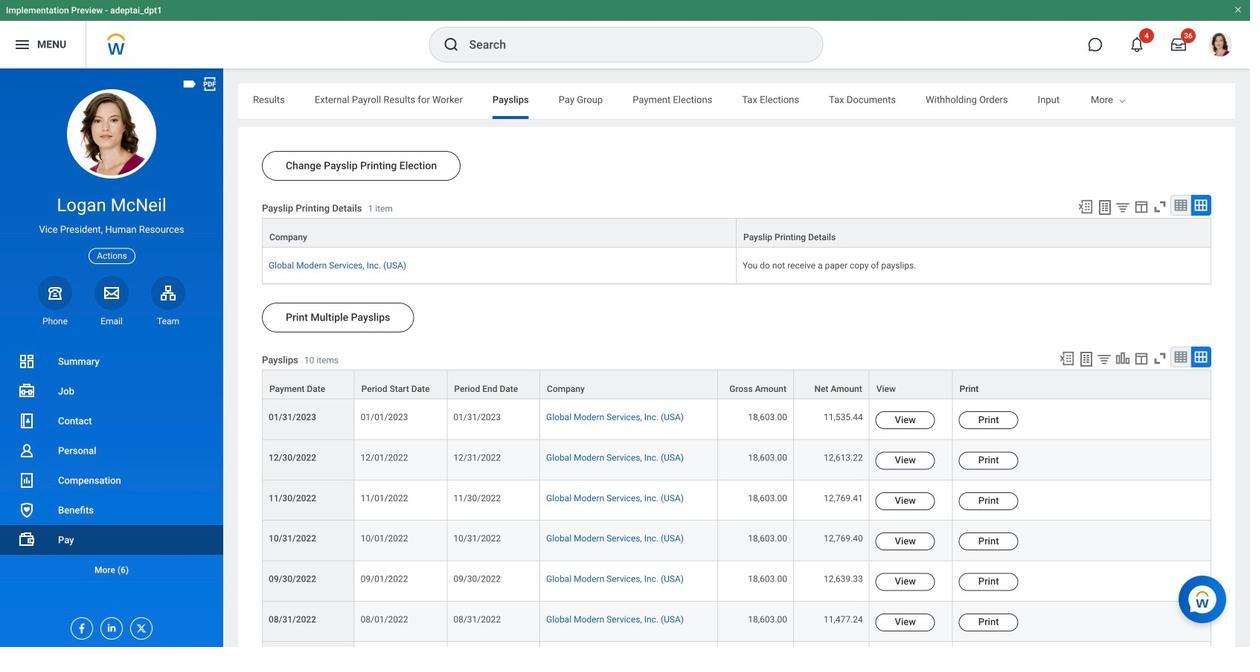 Task type: locate. For each thing, give the bounding box(es) containing it.
5 row from the top
[[262, 440, 1212, 481]]

1 horizontal spatial export to excel image
[[1078, 199, 1094, 215]]

inbox large image
[[1172, 37, 1187, 52]]

navigation pane region
[[0, 68, 223, 648]]

profile logan mcneil image
[[1209, 33, 1233, 60]]

view team image
[[159, 284, 177, 302]]

linkedin image
[[101, 619, 118, 634]]

0 vertical spatial export to excel image
[[1078, 199, 1094, 215]]

x image
[[131, 619, 147, 635]]

column header
[[262, 218, 737, 249]]

export to excel image left export to worksheets icon
[[1078, 199, 1094, 215]]

0 vertical spatial toolbar
[[1071, 195, 1212, 218]]

export to excel image for export to worksheets icon
[[1078, 199, 1094, 215]]

1 vertical spatial export to excel image
[[1059, 351, 1076, 367]]

email logan mcneil element
[[95, 316, 129, 328]]

toolbar
[[1071, 195, 1212, 218], [1053, 347, 1212, 370]]

tab list
[[238, 83, 1251, 119]]

mail image
[[103, 284, 121, 302]]

0 horizontal spatial select to filter grid data image
[[1097, 351, 1113, 367]]

click to view/edit grid preferences image left fullscreen icon
[[1134, 351, 1150, 367]]

view worker - expand/collapse chart image
[[1115, 351, 1132, 367]]

0 vertical spatial select to filter grid data image
[[1115, 200, 1132, 215]]

row header
[[262, 643, 355, 648]]

10 row from the top
[[262, 643, 1212, 648]]

pay image
[[18, 532, 36, 549]]

2 click to view/edit grid preferences image from the top
[[1134, 351, 1150, 367]]

6 row from the top
[[262, 481, 1212, 521]]

Search Workday  search field
[[469, 28, 793, 61]]

click to view/edit grid preferences image left fullscreen image
[[1134, 199, 1150, 215]]

1 vertical spatial toolbar
[[1053, 347, 1212, 370]]

row
[[262, 218, 1212, 249], [262, 248, 1212, 284], [262, 370, 1212, 400], [262, 400, 1212, 440], [262, 440, 1212, 481], [262, 481, 1212, 521], [262, 521, 1212, 562], [262, 562, 1212, 602], [262, 602, 1212, 643], [262, 643, 1212, 648]]

facebook image
[[71, 619, 88, 635]]

select to filter grid data image
[[1115, 200, 1132, 215], [1097, 351, 1113, 367]]

export to excel image left export to worksheets image
[[1059, 351, 1076, 367]]

1 horizontal spatial select to filter grid data image
[[1115, 200, 1132, 215]]

select to filter grid data image for export to worksheets image
[[1097, 351, 1113, 367]]

1 row from the top
[[262, 218, 1212, 249]]

select to filter grid data image right export to worksheets image
[[1097, 351, 1113, 367]]

7 row from the top
[[262, 521, 1212, 562]]

8 row from the top
[[262, 562, 1212, 602]]

export to worksheets image
[[1097, 199, 1115, 217]]

1 vertical spatial click to view/edit grid preferences image
[[1134, 351, 1150, 367]]

0 vertical spatial click to view/edit grid preferences image
[[1134, 199, 1150, 215]]

click to view/edit grid preferences image
[[1134, 199, 1150, 215], [1134, 351, 1150, 367]]

export to excel image
[[1078, 199, 1094, 215], [1059, 351, 1076, 367]]

view printable version (pdf) image
[[202, 76, 218, 92]]

0 horizontal spatial export to excel image
[[1059, 351, 1076, 367]]

table image
[[1174, 198, 1189, 213]]

7 cell from the left
[[953, 643, 1212, 648]]

contact image
[[18, 412, 36, 430]]

export to excel image for export to worksheets image
[[1059, 351, 1076, 367]]

notifications large image
[[1130, 37, 1145, 52]]

select to filter grid data image right export to worksheets icon
[[1115, 200, 1132, 215]]

1 vertical spatial select to filter grid data image
[[1097, 351, 1113, 367]]

cell
[[355, 643, 448, 648], [448, 643, 541, 648], [541, 643, 719, 648], [719, 643, 794, 648], [794, 643, 870, 648], [870, 643, 953, 648], [953, 643, 1212, 648]]

list
[[0, 347, 223, 585]]

banner
[[0, 0, 1251, 68]]

2 cell from the left
[[448, 643, 541, 648]]

fullscreen image
[[1152, 199, 1169, 215]]



Task type: vqa. For each thing, say whether or not it's contained in the screenshot.
first fullscreen icon from the bottom of the page
yes



Task type: describe. For each thing, give the bounding box(es) containing it.
summary image
[[18, 353, 36, 371]]

3 row from the top
[[262, 370, 1212, 400]]

justify image
[[13, 36, 31, 54]]

toolbar for first row
[[1071, 195, 1212, 218]]

select to filter grid data image for export to worksheets icon
[[1115, 200, 1132, 215]]

job image
[[18, 383, 36, 401]]

6 cell from the left
[[870, 643, 953, 648]]

team logan mcneil element
[[151, 316, 185, 328]]

expand table image
[[1194, 350, 1209, 365]]

search image
[[443, 36, 460, 54]]

table image
[[1174, 350, 1189, 365]]

personal image
[[18, 442, 36, 460]]

phone image
[[45, 284, 66, 302]]

fullscreen image
[[1152, 351, 1169, 367]]

9 row from the top
[[262, 602, 1212, 643]]

5 cell from the left
[[794, 643, 870, 648]]

1 click to view/edit grid preferences image from the top
[[1134, 199, 1150, 215]]

export to worksheets image
[[1078, 351, 1096, 369]]

compensation image
[[18, 472, 36, 490]]

close environment banner image
[[1234, 5, 1243, 14]]

benefits image
[[18, 502, 36, 520]]

tag image
[[182, 76, 198, 92]]

toolbar for third row from the top
[[1053, 347, 1212, 370]]

phone logan mcneil element
[[38, 316, 72, 328]]

4 row from the top
[[262, 400, 1212, 440]]

3 cell from the left
[[541, 643, 719, 648]]

2 row from the top
[[262, 248, 1212, 284]]

1 cell from the left
[[355, 643, 448, 648]]

expand table image
[[1194, 198, 1209, 213]]

4 cell from the left
[[719, 643, 794, 648]]



